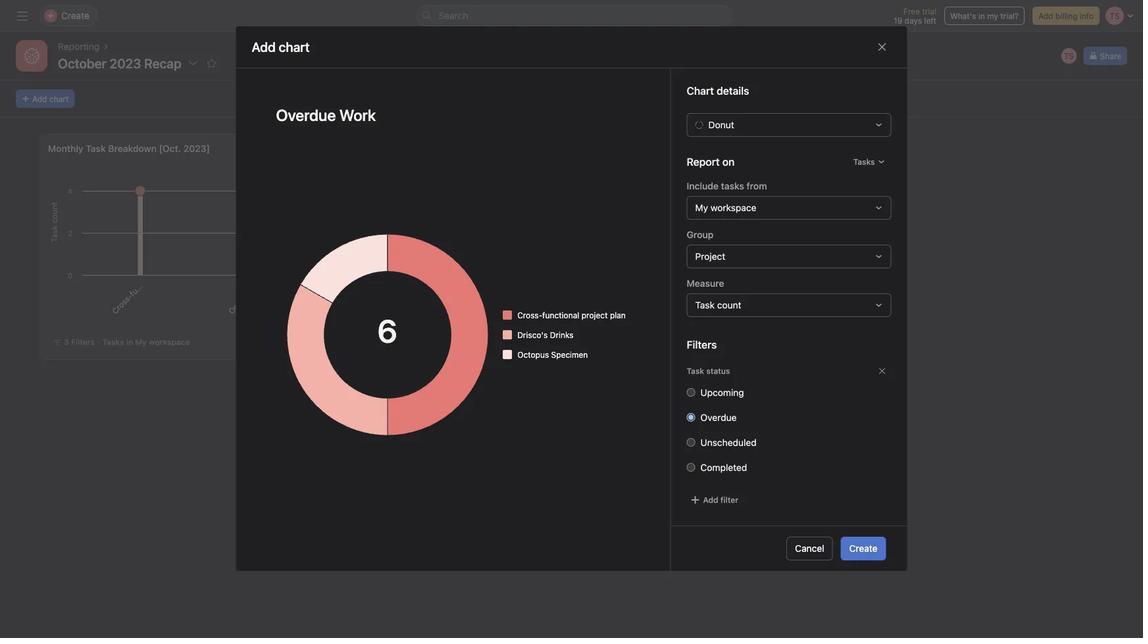 Task type: describe. For each thing, give the bounding box(es) containing it.
reporting link
[[58, 39, 99, 54]]

chart details
[[687, 85, 749, 97]]

add billing info button
[[1033, 7, 1100, 25]]

completed
[[701, 462, 747, 473]]

my workspace button
[[687, 196, 892, 220]]

1 horizontal spatial filters
[[687, 339, 717, 351]]

task count
[[696, 300, 742, 311]]

search
[[439, 10, 468, 21]]

cancel button
[[787, 537, 833, 561]]

upcoming
[[701, 387, 744, 398]]

what's in my trial? button
[[945, 7, 1025, 25]]

tasks
[[721, 181, 744, 192]]

days
[[905, 16, 922, 25]]

create button
[[841, 537, 886, 561]]

3 filters
[[64, 338, 95, 347]]

drisco's drinks
[[518, 330, 574, 340]]

Overdue radio
[[687, 413, 696, 422]]

add for add chart
[[32, 94, 47, 103]]

october 2023 recap
[[58, 55, 181, 71]]

search button
[[416, 5, 732, 26]]

tasks in my workspace
[[103, 338, 190, 347]]

template
[[344, 285, 375, 315]]

free trial 19 days left
[[894, 7, 937, 25]]

tasks button
[[848, 153, 892, 171]]

include tasks from
[[687, 181, 767, 192]]

0 horizontal spatial my
[[135, 338, 147, 347]]

add chart
[[32, 94, 69, 103]]

chart
[[49, 94, 69, 103]]

breakdown
[[108, 143, 157, 154]]

what's in my trial?
[[951, 11, 1019, 20]]

info
[[1080, 11, 1094, 20]]

october
[[58, 55, 107, 71]]

octopus inside octopus specimen
[[227, 287, 256, 316]]

add to starred image
[[206, 58, 217, 68]]

donut button
[[687, 113, 892, 137]]

Overdue Work text field
[[268, 100, 639, 130]]

ts button
[[1060, 47, 1079, 65]]

what's
[[951, 11, 977, 20]]

left
[[925, 16, 937, 25]]

task for task count
[[696, 300, 715, 311]]

include
[[687, 181, 719, 192]]

add filter button
[[687, 491, 742, 510]]

cross-functional project plan
[[518, 311, 626, 320]]

trial?
[[1001, 11, 1019, 20]]

add billing info
[[1039, 11, 1094, 20]]

1 vertical spatial workspace
[[149, 338, 190, 347]]

2023 recap
[[110, 55, 181, 71]]

0 horizontal spatial specimen
[[251, 260, 283, 292]]

my inside dropdown button
[[696, 202, 708, 213]]

add for add billing info
[[1039, 11, 1054, 20]]

1 vertical spatial octopus
[[518, 350, 549, 359]]

my
[[988, 11, 999, 20]]

cross-
[[518, 311, 542, 320]]

reporting
[[58, 41, 99, 52]]

in for my
[[126, 338, 133, 347]]



Task type: vqa. For each thing, say whether or not it's contained in the screenshot.
1st the Or from right
no



Task type: locate. For each thing, give the bounding box(es) containing it.
octopus
[[227, 287, 256, 316], [518, 350, 549, 359]]

0 horizontal spatial octopus
[[227, 287, 256, 316]]

1 vertical spatial task
[[696, 300, 715, 311]]

filters right 3
[[71, 338, 95, 347]]

in right the 3 filters
[[126, 338, 133, 347]]

status
[[707, 367, 730, 376]]

count
[[717, 300, 742, 311]]

task
[[86, 143, 106, 154], [696, 300, 715, 311], [687, 367, 704, 376]]

workspace
[[711, 202, 757, 213], [149, 338, 190, 347]]

0 horizontal spatial filters
[[71, 338, 95, 347]]

project
[[696, 251, 726, 262]]

in inside button
[[979, 11, 985, 20]]

add chart button
[[16, 90, 75, 108]]

task status
[[687, 367, 730, 376]]

filter
[[721, 496, 739, 505]]

drisco's
[[518, 330, 548, 340]]

project button
[[687, 245, 892, 269]]

task inside dropdown button
[[696, 300, 715, 311]]

1 horizontal spatial my
[[696, 202, 708, 213]]

functional
[[542, 311, 580, 320]]

task count button
[[687, 294, 892, 317]]

1 horizontal spatial in
[[979, 11, 985, 20]]

2 vertical spatial task
[[687, 367, 704, 376]]

add inside button
[[32, 94, 47, 103]]

1 horizontal spatial octopus specimen
[[518, 350, 588, 359]]

my right the 3 filters
[[135, 338, 147, 347]]

filters
[[71, 338, 95, 347], [687, 339, 717, 351]]

trial
[[923, 7, 937, 16]]

0 vertical spatial tasks
[[854, 157, 875, 167]]

tasks inside dropdown button
[[854, 157, 875, 167]]

0 vertical spatial task
[[86, 143, 106, 154]]

share
[[1100, 51, 1122, 61]]

octopus specimen
[[227, 260, 283, 316], [518, 350, 588, 359]]

lkftoihjh
[[467, 282, 494, 309]]

add inside dropdown button
[[703, 496, 719, 505]]

from
[[747, 181, 767, 192]]

0 vertical spatial add
[[1039, 11, 1054, 20]]

show options image
[[188, 58, 199, 68]]

monthly
[[48, 143, 83, 154]]

measure
[[687, 278, 724, 289]]

donut
[[709, 119, 734, 130]]

billing
[[1056, 11, 1078, 20]]

0 vertical spatial octopus
[[227, 287, 256, 316]]

report on
[[687, 156, 735, 168]]

1 horizontal spatial octopus
[[518, 350, 549, 359]]

in
[[979, 11, 985, 20], [126, 338, 133, 347]]

1 horizontal spatial workspace
[[711, 202, 757, 213]]

1 horizontal spatial specimen
[[551, 350, 588, 359]]

1 vertical spatial octopus specimen
[[518, 350, 588, 359]]

0 vertical spatial my
[[696, 202, 708, 213]]

0 vertical spatial specimen
[[251, 260, 283, 292]]

workspace inside my workspace dropdown button
[[711, 202, 757, 213]]

group
[[687, 229, 714, 240]]

task down measure at the right top of the page
[[696, 300, 715, 311]]

0 horizontal spatial add
[[32, 94, 47, 103]]

1 vertical spatial add
[[32, 94, 47, 103]]

task right monthly at the top left
[[86, 143, 106, 154]]

share button
[[1084, 47, 1128, 65]]

19
[[894, 16, 903, 25]]

3
[[64, 338, 69, 347]]

overdue
[[701, 412, 737, 423]]

project
[[582, 311, 608, 320]]

a button to remove the filter image
[[879, 367, 886, 375]]

[oct. 2023]
[[159, 143, 210, 154]]

2 vertical spatial add
[[703, 496, 719, 505]]

tasks for tasks in my workspace
[[103, 338, 124, 347]]

add left chart
[[32, 94, 47, 103]]

add chart
[[252, 39, 310, 55]]

my
[[696, 202, 708, 213], [135, 338, 147, 347]]

ts
[[1064, 51, 1074, 61]]

cancel
[[795, 543, 825, 554]]

filters up task status
[[687, 339, 717, 351]]

0 horizontal spatial tasks
[[103, 338, 124, 347]]

add filter
[[703, 496, 739, 505]]

brain image
[[24, 48, 39, 64]]

unscheduled
[[701, 437, 757, 448]]

2 horizontal spatial add
[[1039, 11, 1054, 20]]

add inside 'button'
[[1039, 11, 1054, 20]]

0 vertical spatial octopus specimen
[[227, 260, 283, 316]]

i
[[370, 282, 378, 290]]

create
[[850, 543, 878, 554]]

close image
[[877, 42, 888, 52]]

Completed radio
[[687, 463, 696, 472]]

Unscheduled radio
[[687, 438, 696, 447]]

my workspace
[[696, 202, 757, 213]]

in for my
[[979, 11, 985, 20]]

add left billing
[[1039, 11, 1054, 20]]

1 horizontal spatial tasks
[[854, 157, 875, 167]]

Upcoming radio
[[687, 388, 696, 397]]

task up upcoming radio
[[687, 367, 704, 376]]

0 horizontal spatial in
[[126, 338, 133, 347]]

template i
[[344, 282, 378, 315]]

add left filter
[[703, 496, 719, 505]]

task for task status
[[687, 367, 704, 376]]

0 vertical spatial workspace
[[711, 202, 757, 213]]

1 horizontal spatial add
[[703, 496, 719, 505]]

specimen
[[251, 260, 283, 292], [551, 350, 588, 359]]

in left my
[[979, 11, 985, 20]]

0 vertical spatial in
[[979, 11, 985, 20]]

1 vertical spatial specimen
[[551, 350, 588, 359]]

add
[[1039, 11, 1054, 20], [32, 94, 47, 103], [703, 496, 719, 505]]

1 vertical spatial my
[[135, 338, 147, 347]]

tasks for tasks
[[854, 157, 875, 167]]

tasks
[[854, 157, 875, 167], [103, 338, 124, 347]]

1 vertical spatial in
[[126, 338, 133, 347]]

0 horizontal spatial workspace
[[149, 338, 190, 347]]

drinks
[[550, 330, 574, 340]]

0 horizontal spatial octopus specimen
[[227, 260, 283, 316]]

search list box
[[416, 5, 732, 26]]

1 vertical spatial tasks
[[103, 338, 124, 347]]

add for add filter
[[703, 496, 719, 505]]

my down include
[[696, 202, 708, 213]]

free
[[904, 7, 920, 16]]

plan
[[610, 311, 626, 320]]

monthly task breakdown [oct. 2023]
[[48, 143, 210, 154]]



